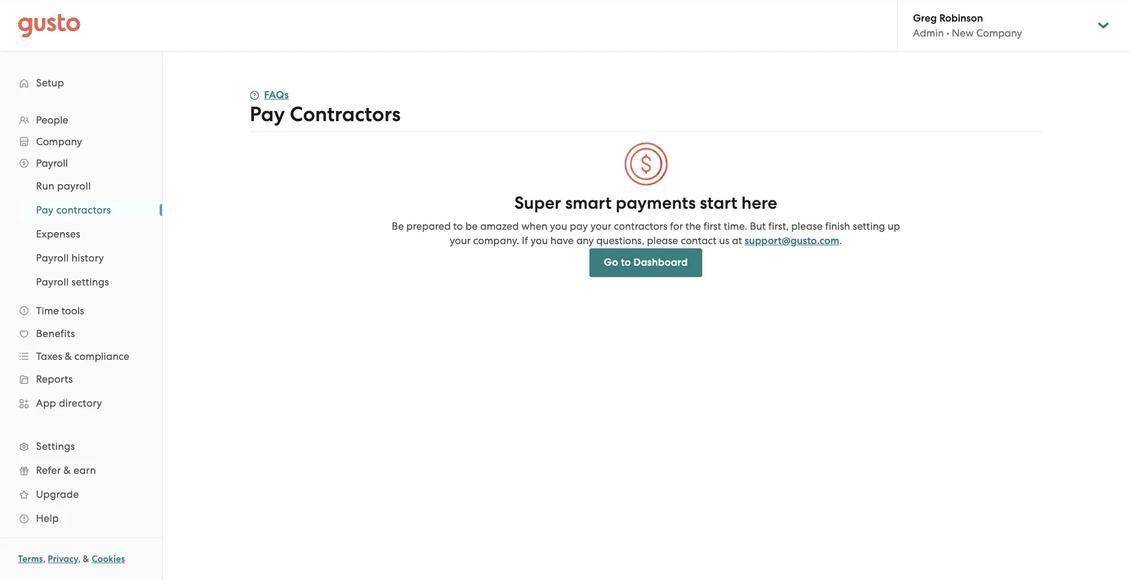Task type: vqa. For each thing, say whether or not it's contained in the screenshot.
Pay to the right
yes



Task type: describe. For each thing, give the bounding box(es) containing it.
pay contractors
[[36, 204, 111, 216]]

0 horizontal spatial you
[[531, 235, 548, 247]]

super smart payments start here
[[515, 193, 778, 214]]

setting
[[853, 220, 886, 232]]

taxes & compliance button
[[12, 346, 150, 368]]

app directory link
[[12, 393, 150, 414]]

settings
[[71, 276, 109, 288]]

us
[[720, 235, 730, 247]]

pay
[[570, 220, 588, 232]]

run payroll link
[[22, 175, 150, 197]]

company inside the greg robinson admin • new company
[[977, 27, 1023, 39]]

questions,
[[597, 235, 645, 247]]

have
[[551, 235, 574, 247]]

pay for pay contractors
[[36, 204, 54, 216]]

super
[[515, 193, 562, 214]]

amazed
[[481, 220, 519, 232]]

people button
[[12, 109, 150, 131]]

smart
[[566, 193, 612, 214]]

go to dashboard link
[[590, 249, 703, 278]]

taxes & compliance
[[36, 351, 129, 363]]

earn
[[74, 465, 96, 477]]

up
[[888, 220, 901, 232]]

but
[[750, 220, 766, 232]]

tools
[[61, 305, 84, 317]]

pay contractors
[[250, 102, 401, 127]]

0 horizontal spatial your
[[450, 235, 471, 247]]

history
[[71, 252, 104, 264]]

be
[[466, 220, 478, 232]]

compliance
[[75, 351, 129, 363]]

the
[[686, 220, 702, 232]]

refer & earn
[[36, 465, 96, 477]]

1 vertical spatial please
[[647, 235, 679, 247]]

company button
[[12, 131, 150, 153]]

be prepared to be amazed when you pay your contractors for the first time. but first, please finish setting up your company. if you have any questions, please contact us at
[[392, 220, 901, 247]]

for
[[670, 220, 684, 232]]

settings
[[36, 441, 75, 453]]

upgrade link
[[12, 484, 150, 506]]

reports
[[36, 374, 73, 386]]

cookies button
[[92, 553, 125, 567]]

list containing run payroll
[[0, 174, 162, 294]]

go to dashboard
[[604, 256, 688, 269]]

illustration of a coin image
[[624, 142, 669, 187]]

time tools button
[[12, 300, 150, 322]]

robinson
[[940, 12, 984, 25]]

app directory
[[36, 398, 102, 410]]

go
[[604, 256, 619, 269]]

start
[[700, 193, 738, 214]]

1 horizontal spatial to
[[621, 256, 631, 269]]

time tools
[[36, 305, 84, 317]]

payroll for payroll
[[36, 157, 68, 169]]

benefits
[[36, 328, 75, 340]]

0 vertical spatial please
[[792, 220, 823, 232]]

2 , from the left
[[78, 554, 81, 565]]

pay for pay contractors
[[250, 102, 285, 127]]

any
[[577, 235, 594, 247]]

.
[[840, 235, 843, 247]]

at
[[732, 235, 743, 247]]

new
[[953, 27, 974, 39]]

faqs
[[264, 89, 289, 102]]

faqs button
[[250, 88, 289, 103]]

company.
[[474, 235, 520, 247]]

people
[[36, 114, 68, 126]]

refer
[[36, 465, 61, 477]]

payroll button
[[12, 153, 150, 174]]

contractors inside gusto navigation element
[[56, 204, 111, 216]]

payroll settings
[[36, 276, 109, 288]]

help
[[36, 513, 59, 525]]

company inside dropdown button
[[36, 136, 82, 148]]

admin
[[914, 27, 945, 39]]

support@gusto.com link
[[745, 235, 840, 247]]

run payroll
[[36, 180, 91, 192]]



Task type: locate. For each thing, give the bounding box(es) containing it.
0 vertical spatial to
[[454, 220, 463, 232]]

3 payroll from the top
[[36, 276, 69, 288]]

support@gusto.com
[[745, 235, 840, 247]]

1 horizontal spatial contractors
[[614, 220, 668, 232]]

here
[[742, 193, 778, 214]]

1 vertical spatial &
[[64, 465, 71, 477]]

0 vertical spatial you
[[550, 220, 568, 232]]

1 vertical spatial payroll
[[36, 252, 69, 264]]

pay down faqs
[[250, 102, 285, 127]]

finish
[[826, 220, 851, 232]]

terms , privacy , & cookies
[[18, 554, 125, 565]]

1 vertical spatial your
[[450, 235, 471, 247]]

home image
[[18, 14, 80, 38]]

expenses
[[36, 228, 80, 240]]

your up any
[[591, 220, 612, 232]]

prepared
[[407, 220, 451, 232]]

2 vertical spatial payroll
[[36, 276, 69, 288]]

contractors
[[290, 102, 401, 127]]

payroll up time
[[36, 276, 69, 288]]

0 horizontal spatial company
[[36, 136, 82, 148]]

you right if
[[531, 235, 548, 247]]

pay
[[250, 102, 285, 127], [36, 204, 54, 216]]

benefits link
[[12, 323, 150, 345]]

support@gusto.com .
[[745, 235, 843, 247]]

to
[[454, 220, 463, 232], [621, 256, 631, 269]]

, left privacy link
[[43, 554, 46, 565]]

your down be
[[450, 235, 471, 247]]

, left cookies button on the left
[[78, 554, 81, 565]]

contractors down run payroll link
[[56, 204, 111, 216]]

please
[[792, 220, 823, 232], [647, 235, 679, 247]]

please down "for" on the top of the page
[[647, 235, 679, 247]]

payroll
[[36, 157, 68, 169], [36, 252, 69, 264], [36, 276, 69, 288]]

payroll up run
[[36, 157, 68, 169]]

0 horizontal spatial contractors
[[56, 204, 111, 216]]

0 horizontal spatial pay
[[36, 204, 54, 216]]

contractors down super smart payments start here
[[614, 220, 668, 232]]

company right new
[[977, 27, 1023, 39]]

when
[[522, 220, 548, 232]]

1 horizontal spatial ,
[[78, 554, 81, 565]]

1 horizontal spatial please
[[792, 220, 823, 232]]

0 horizontal spatial to
[[454, 220, 463, 232]]

please up support@gusto.com . at right
[[792, 220, 823, 232]]

upgrade
[[36, 489, 79, 501]]

help link
[[12, 508, 150, 530]]

0 horizontal spatial ,
[[43, 554, 46, 565]]

0 vertical spatial your
[[591, 220, 612, 232]]

0 vertical spatial pay
[[250, 102, 285, 127]]

cookies
[[92, 554, 125, 565]]

refer & earn link
[[12, 460, 150, 482]]

to left be
[[454, 220, 463, 232]]

0 vertical spatial &
[[65, 351, 72, 363]]

directory
[[59, 398, 102, 410]]

& for earn
[[64, 465, 71, 477]]

payroll for payroll history
[[36, 252, 69, 264]]

1 vertical spatial pay
[[36, 204, 54, 216]]

greg
[[914, 12, 938, 25]]

contractors
[[56, 204, 111, 216], [614, 220, 668, 232]]

to inside be prepared to be amazed when you pay your contractors for the first time. but first, please finish setting up your company. if you have any questions, please contact us at
[[454, 220, 463, 232]]

time.
[[724, 220, 748, 232]]

first
[[704, 220, 722, 232]]

app
[[36, 398, 56, 410]]

& inside dropdown button
[[65, 351, 72, 363]]

0 vertical spatial contractors
[[56, 204, 111, 216]]

payroll history link
[[22, 247, 150, 269]]

you up have
[[550, 220, 568, 232]]

settings link
[[12, 436, 150, 458]]

payroll
[[57, 180, 91, 192]]

privacy link
[[48, 554, 78, 565]]

1 vertical spatial you
[[531, 235, 548, 247]]

1 vertical spatial company
[[36, 136, 82, 148]]

0 vertical spatial company
[[977, 27, 1023, 39]]

company
[[977, 27, 1023, 39], [36, 136, 82, 148]]

payroll for payroll settings
[[36, 276, 69, 288]]

contact
[[681, 235, 717, 247]]

taxes
[[36, 351, 62, 363]]

1 vertical spatial to
[[621, 256, 631, 269]]

payroll settings link
[[22, 272, 150, 293]]

you
[[550, 220, 568, 232], [531, 235, 548, 247]]

•
[[947, 27, 950, 39]]

greg robinson admin • new company
[[914, 12, 1023, 39]]

list
[[0, 109, 162, 531], [0, 174, 162, 294]]

be
[[392, 220, 404, 232]]

payments
[[616, 193, 696, 214]]

setup link
[[12, 72, 150, 94]]

,
[[43, 554, 46, 565], [78, 554, 81, 565]]

setup
[[36, 77, 64, 89]]

time
[[36, 305, 59, 317]]

1 payroll from the top
[[36, 157, 68, 169]]

company down people
[[36, 136, 82, 148]]

terms
[[18, 554, 43, 565]]

payroll history
[[36, 252, 104, 264]]

your
[[591, 220, 612, 232], [450, 235, 471, 247]]

pay down run
[[36, 204, 54, 216]]

1 , from the left
[[43, 554, 46, 565]]

& left 'earn'
[[64, 465, 71, 477]]

2 payroll from the top
[[36, 252, 69, 264]]

1 horizontal spatial pay
[[250, 102, 285, 127]]

list containing people
[[0, 109, 162, 531]]

payroll down expenses
[[36, 252, 69, 264]]

&
[[65, 351, 72, 363], [64, 465, 71, 477], [83, 554, 90, 565]]

to right "go"
[[621, 256, 631, 269]]

expenses link
[[22, 223, 150, 245]]

& for compliance
[[65, 351, 72, 363]]

reports link
[[12, 369, 150, 390]]

terms link
[[18, 554, 43, 565]]

pay inside pay contractors link
[[36, 204, 54, 216]]

privacy
[[48, 554, 78, 565]]

& left cookies button on the left
[[83, 554, 90, 565]]

contractors inside be prepared to be amazed when you pay your contractors for the first time. but first, please finish setting up your company. if you have any questions, please contact us at
[[614, 220, 668, 232]]

payroll inside dropdown button
[[36, 157, 68, 169]]

run
[[36, 180, 55, 192]]

2 vertical spatial &
[[83, 554, 90, 565]]

0 horizontal spatial please
[[647, 235, 679, 247]]

dashboard
[[634, 256, 688, 269]]

2 list from the top
[[0, 174, 162, 294]]

& right taxes
[[65, 351, 72, 363]]

1 horizontal spatial company
[[977, 27, 1023, 39]]

1 vertical spatial contractors
[[614, 220, 668, 232]]

1 horizontal spatial your
[[591, 220, 612, 232]]

gusto navigation element
[[0, 52, 162, 550]]

1 list from the top
[[0, 109, 162, 531]]

1 horizontal spatial you
[[550, 220, 568, 232]]

if
[[522, 235, 529, 247]]

0 vertical spatial payroll
[[36, 157, 68, 169]]

first,
[[769, 220, 789, 232]]



